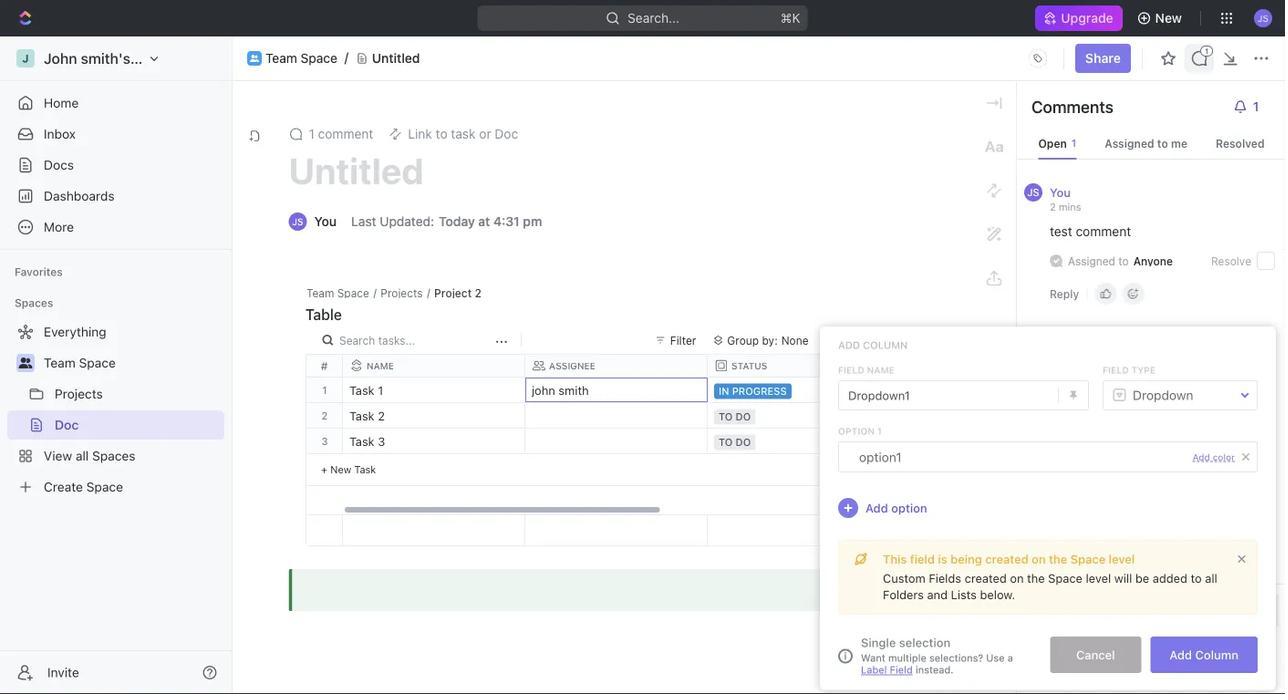 Task type: locate. For each thing, give the bounding box(es) containing it.
js up 1 dropdown button
[[1258, 13, 1269, 23]]

in progress
[[719, 386, 787, 397]]

2 to do cell from the top
[[708, 429, 891, 454]]

press space to select this row. row containing task 1
[[343, 378, 1256, 403]]

assigned to anyone
[[1069, 255, 1173, 267]]

1 vertical spatial to do
[[719, 437, 751, 449]]

assignee button
[[526, 360, 708, 372]]

you for you
[[314, 214, 337, 229]]

0 vertical spatial cell
[[526, 403, 708, 428]]

at
[[479, 214, 490, 229]]

john
[[44, 50, 77, 67]]

1 vertical spatial the
[[1028, 572, 1045, 585]]

single
[[861, 636, 896, 650]]

field for field name
[[839, 365, 865, 376]]

0 horizontal spatial add column
[[839, 339, 908, 351]]

space
[[301, 51, 338, 66], [337, 287, 369, 299], [79, 355, 116, 371], [86, 480, 123, 495], [1071, 553, 1106, 566], [1049, 572, 1083, 585]]

3 left task 3 at the bottom left
[[322, 435, 328, 447]]

assigned
[[1105, 137, 1155, 150], [1069, 255, 1116, 267]]

0 horizontal spatial doc
[[55, 418, 79, 433]]

inbox link
[[7, 120, 224, 149]]

table
[[306, 306, 342, 324]]

all right added
[[1206, 572, 1218, 585]]

open
[[1039, 137, 1068, 150]]

press space to select this row. row containing 3
[[307, 429, 343, 454]]

2 up task 3 at the bottom left
[[378, 409, 385, 423]]

2 cell from the top
[[526, 429, 708, 454]]

field left name
[[839, 365, 865, 376]]

1 vertical spatial spaces
[[92, 449, 136, 464]]

add
[[839, 339, 861, 351], [1193, 452, 1211, 463], [866, 501, 889, 515], [1170, 648, 1193, 662]]

1 2 3
[[322, 384, 328, 447]]

2 do from the top
[[736, 437, 751, 449]]

1 vertical spatial do
[[736, 437, 751, 449]]

1 vertical spatial team space link
[[44, 349, 221, 378]]

smith's
[[81, 50, 130, 67]]

0 horizontal spatial 3
[[322, 435, 328, 447]]

row
[[343, 355, 1256, 377]]

add inside button
[[1170, 648, 1193, 662]]

add column down added
[[1170, 648, 1239, 662]]

2 / from the left
[[427, 287, 430, 299]]

1 vertical spatial projects
[[55, 386, 103, 402]]

sidebar navigation
[[0, 37, 236, 694]]

js left you 2 mins
[[1028, 187, 1040, 198]]

1 horizontal spatial /
[[427, 287, 430, 299]]

2 vertical spatial js
[[292, 216, 303, 227]]

0 vertical spatial projects
[[381, 287, 423, 299]]

docs
[[44, 157, 74, 172]]

/ left project
[[427, 287, 430, 299]]

grid
[[307, 355, 1256, 547]]

0 vertical spatial js
[[1258, 13, 1269, 23]]

task 3
[[350, 435, 385, 449]]

1 inside press space to select this row. row
[[378, 384, 383, 397]]

1 horizontal spatial column
[[1196, 648, 1239, 662]]

doc up view
[[55, 418, 79, 433]]

row group containing 1 2 3
[[307, 378, 343, 486]]

multiple
[[889, 652, 927, 664]]

cancel
[[1077, 648, 1116, 662]]

team inside team space / projects / project 2 table
[[307, 287, 334, 299]]

1 horizontal spatial team space
[[266, 51, 338, 66]]

0 vertical spatial level
[[1109, 553, 1135, 566]]

0 vertical spatial new
[[1156, 10, 1183, 26]]

add column up "field name"
[[839, 339, 908, 351]]

doc link
[[55, 411, 221, 440]]

team space up 1 comment
[[266, 51, 338, 66]]

task 1
[[350, 384, 383, 397]]

2 right project
[[475, 287, 482, 299]]

tree containing everything
[[7, 318, 224, 502]]

tree inside the sidebar navigation
[[7, 318, 224, 502]]

1 vertical spatial column
[[1196, 648, 1239, 662]]

2 horizontal spatial js
[[1258, 13, 1269, 23]]

Option name... text field
[[860, 443, 1184, 472]]

1 vertical spatial all
[[1206, 572, 1218, 585]]

do
[[736, 411, 751, 423], [736, 437, 751, 449]]

be
[[1136, 572, 1150, 585]]

0 horizontal spatial /
[[373, 287, 377, 299]]

1 horizontal spatial the
[[1050, 553, 1068, 566]]

task for task 3
[[350, 435, 375, 449]]

single selection want multiple selections? use a label field instead.
[[861, 636, 1014, 676]]

1 to do from the top
[[719, 411, 751, 423]]

test
[[1050, 224, 1073, 239]]

1 horizontal spatial new
[[1156, 10, 1183, 26]]

3 down task 2
[[378, 435, 385, 449]]

view all spaces link
[[7, 442, 221, 471]]

projects link
[[55, 380, 221, 409]]

3 inside press space to select this row. row
[[378, 435, 385, 449]]

field for field type
[[1103, 365, 1130, 376]]

1 vertical spatial js
[[1028, 187, 1040, 198]]

doc inside doc link
[[55, 418, 79, 433]]

task
[[350, 384, 375, 397], [350, 409, 375, 423], [350, 435, 375, 449], [355, 464, 376, 475]]

on
[[1032, 553, 1046, 566], [1011, 572, 1024, 585]]

assigned to me
[[1105, 137, 1188, 150]]

field
[[911, 553, 935, 566]]

open 1
[[1039, 137, 1077, 150]]

john smith's workspace
[[44, 50, 210, 67]]

you inside you 2 mins
[[1050, 185, 1071, 199]]

upgrade
[[1062, 10, 1114, 26]]

assigned left "me"
[[1105, 137, 1155, 150]]

none
[[782, 334, 809, 347]]

test comment
[[1050, 224, 1132, 239]]

view
[[44, 449, 72, 464]]

option
[[892, 501, 928, 515]]

untitled up link
[[372, 51, 420, 66]]

task down the task 1
[[350, 409, 375, 423]]

1 vertical spatial on
[[1011, 572, 1024, 585]]

level up the will at the right
[[1109, 553, 1135, 566]]

status
[[732, 360, 768, 371]]

row group
[[307, 378, 343, 486], [343, 378, 1256, 515], [882, 378, 928, 486], [882, 516, 928, 546]]

field
[[839, 365, 865, 376], [1103, 365, 1130, 376], [890, 665, 913, 676]]

2 vertical spatial team
[[44, 355, 76, 371]]

1 vertical spatial add column
[[1170, 648, 1239, 662]]

0 vertical spatial to do
[[719, 411, 751, 423]]

2 for you 2 mins
[[1050, 201, 1056, 213]]

2
[[1050, 201, 1056, 213], [475, 287, 482, 299], [378, 409, 385, 423], [322, 410, 328, 422]]

resolved
[[1216, 137, 1265, 150]]

on up below.
[[1011, 572, 1024, 585]]

untitled
[[372, 51, 420, 66], [289, 149, 424, 192]]

will
[[1115, 572, 1133, 585]]

Enter name... text field
[[839, 381, 1090, 411]]

new inside button
[[1156, 10, 1183, 26]]

john smith
[[532, 384, 589, 397]]

1 horizontal spatial projects
[[381, 287, 423, 299]]

1 horizontal spatial you
[[1050, 185, 1071, 199]]

0 horizontal spatial new
[[330, 464, 352, 475]]

team inside the sidebar navigation
[[44, 355, 76, 371]]

column inside button
[[1196, 648, 1239, 662]]

task for task 1
[[350, 384, 375, 397]]

home
[[44, 95, 79, 110]]

2 inside you 2 mins
[[1050, 201, 1056, 213]]

1 horizontal spatial add column
[[1170, 648, 1239, 662]]

you up the mins
[[1050, 185, 1071, 199]]

projects up tasks...
[[381, 287, 423, 299]]

0 vertical spatial team
[[266, 51, 297, 66]]

team space
[[266, 51, 338, 66], [44, 355, 116, 371]]

0 vertical spatial team space link
[[266, 51, 338, 66]]

3
[[378, 435, 385, 449], [322, 435, 328, 447]]

1 do from the top
[[736, 411, 751, 423]]

instead.
[[916, 665, 954, 676]]

0 horizontal spatial all
[[76, 449, 89, 464]]

lists
[[951, 588, 977, 602]]

doc inside link to task or doc dropdown button
[[495, 126, 519, 141]]

task for task 2
[[350, 409, 375, 423]]

custom
[[883, 572, 926, 585]]

spaces down favorites button
[[15, 297, 53, 309]]

spaces
[[15, 297, 53, 309], [92, 449, 136, 464]]

2 inside team space / projects / project 2 table
[[475, 287, 482, 299]]

share
[[1086, 51, 1122, 66]]

cell
[[526, 403, 708, 428], [526, 429, 708, 454]]

1 / from the left
[[373, 287, 377, 299]]

dropdown
[[1133, 388, 1194, 403]]

cell for task 3
[[526, 429, 708, 454]]

all right view
[[76, 449, 89, 464]]

comment for test comment
[[1076, 224, 1132, 239]]

or
[[479, 126, 492, 141]]

doc right or
[[495, 126, 519, 141]]

field left type
[[1103, 365, 1130, 376]]

team space link up 1 comment
[[266, 51, 338, 66]]

2 to do from the top
[[719, 437, 751, 449]]

task up task 2
[[350, 384, 375, 397]]

comment up assigned to anyone
[[1076, 224, 1132, 239]]

column
[[863, 339, 908, 351], [1196, 648, 1239, 662]]

team space link up projects link
[[44, 349, 221, 378]]

1 vertical spatial user group image
[[19, 358, 32, 369]]

1 vertical spatial team
[[307, 287, 334, 299]]

0 horizontal spatial comment
[[318, 126, 374, 141]]

1 horizontal spatial team space link
[[266, 51, 338, 66]]

team space down everything
[[44, 355, 116, 371]]

team space inside the sidebar navigation
[[44, 355, 116, 371]]

1 vertical spatial assigned
[[1069, 255, 1116, 267]]

you left last
[[314, 214, 337, 229]]

assignee
[[549, 360, 596, 371]]

0 vertical spatial team space
[[266, 51, 338, 66]]

1 horizontal spatial comment
[[1076, 224, 1132, 239]]

to do cell
[[708, 403, 891, 428], [708, 429, 891, 454]]

/ up search tasks... at the top of the page
[[373, 287, 377, 299]]

comment left link
[[318, 126, 374, 141]]

doc
[[495, 126, 519, 141], [55, 418, 79, 433]]

1 vertical spatial cell
[[526, 429, 708, 454]]

press space to select this row. row containing task 2
[[343, 403, 1256, 429]]

to
[[436, 126, 448, 141], [1158, 137, 1169, 150], [1119, 255, 1129, 267], [719, 411, 733, 423], [719, 437, 733, 449], [1191, 572, 1202, 585]]

field down multiple
[[890, 665, 913, 676]]

1 horizontal spatial field
[[890, 665, 913, 676]]

add color button
[[1193, 452, 1236, 463]]

team space for 'user group' icon in the the sidebar navigation
[[44, 355, 116, 371]]

color
[[1213, 452, 1236, 463]]

1 horizontal spatial doc
[[495, 126, 519, 141]]

2 inside '1 2 3'
[[322, 410, 328, 422]]

0 vertical spatial to do cell
[[708, 403, 891, 428]]

updated:
[[380, 214, 434, 229]]

row group containing task 1
[[343, 378, 1256, 515]]

row containing name
[[343, 355, 1256, 377]]

0 vertical spatial all
[[76, 449, 89, 464]]

comment for 1 comment
[[318, 126, 374, 141]]

2 inside press space to select this row. row
[[378, 409, 385, 423]]

0 horizontal spatial team
[[44, 355, 76, 371]]

0 horizontal spatial field
[[839, 365, 865, 376]]

assigned down test comment
[[1069, 255, 1116, 267]]

1 vertical spatial comment
[[1076, 224, 1132, 239]]

0 horizontal spatial column
[[863, 339, 908, 351]]

add left option
[[866, 501, 889, 515]]

1 horizontal spatial all
[[1206, 572, 1218, 585]]

0 horizontal spatial the
[[1028, 572, 1045, 585]]

0 horizontal spatial on
[[1011, 572, 1024, 585]]

1 horizontal spatial team
[[266, 51, 297, 66]]

dropdown menu image
[[1024, 44, 1053, 73]]

1 vertical spatial new
[[330, 464, 352, 475]]

grid containing task 1
[[307, 355, 1256, 547]]

to do
[[719, 411, 751, 423], [719, 437, 751, 449]]

js left last
[[292, 216, 303, 227]]

0 vertical spatial on
[[1032, 553, 1046, 566]]

projects down everything
[[55, 386, 103, 402]]

folders
[[883, 588, 924, 602]]

projects inside team space / projects / project 2 table
[[381, 287, 423, 299]]

1 horizontal spatial user group image
[[250, 55, 259, 62]]

to inside this field is being created on the space level custom fields created on the space level will be added to all folders and lists below.
[[1191, 572, 1202, 585]]

2 for 1 2 3
[[322, 410, 328, 422]]

2 left task 2
[[322, 410, 328, 422]]

0 vertical spatial the
[[1050, 553, 1068, 566]]

assigned for assigned to me
[[1105, 137, 1155, 150]]

2 left the mins
[[1050, 201, 1056, 213]]

to inside dropdown button
[[436, 126, 448, 141]]

1 vertical spatial team space
[[44, 355, 116, 371]]

2 horizontal spatial team
[[307, 287, 334, 299]]

all inside tree
[[76, 449, 89, 464]]

0 vertical spatial doc
[[495, 126, 519, 141]]

on right being
[[1032, 553, 1046, 566]]

1 horizontal spatial 3
[[378, 435, 385, 449]]

0 vertical spatial column
[[863, 339, 908, 351]]

0 horizontal spatial user group image
[[19, 358, 32, 369]]

1 vertical spatial you
[[314, 214, 337, 229]]

spaces up the create space link
[[92, 449, 136, 464]]

0 horizontal spatial team space
[[44, 355, 116, 371]]

new right the upgrade
[[1156, 10, 1183, 26]]

1 vertical spatial to do cell
[[708, 429, 891, 454]]

1 cell from the top
[[526, 403, 708, 428]]

2 for task 2
[[378, 409, 385, 423]]

0 vertical spatial you
[[1050, 185, 1071, 199]]

1 horizontal spatial on
[[1032, 553, 1046, 566]]

2 horizontal spatial field
[[1103, 365, 1130, 376]]

name button
[[343, 360, 526, 372]]

this field is being created on the space level custom fields created on the space level will be added to all folders and lists below.
[[883, 553, 1218, 602]]

0 horizontal spatial team space link
[[44, 349, 221, 378]]

js
[[1258, 13, 1269, 23], [1028, 187, 1040, 198], [292, 216, 303, 227]]

want
[[861, 652, 886, 664]]

1 to do cell from the top
[[708, 403, 891, 428]]

untitled down 1 comment
[[289, 149, 424, 192]]

0 vertical spatial assigned
[[1105, 137, 1155, 150]]

link
[[408, 126, 432, 141]]

0 vertical spatial untitled
[[372, 51, 420, 66]]

level left the will at the right
[[1086, 572, 1112, 585]]

type
[[1132, 365, 1156, 376]]

assignee column header
[[526, 355, 712, 377]]

you
[[1050, 185, 1071, 199], [314, 214, 337, 229]]

press space to select this row. row
[[307, 378, 343, 403], [343, 378, 1256, 403], [307, 403, 343, 429], [343, 403, 1256, 429], [307, 429, 343, 454], [343, 429, 1256, 454], [343, 516, 1256, 547]]

option
[[839, 426, 875, 437]]

add down added
[[1170, 648, 1193, 662]]

link to task or doc
[[408, 126, 519, 141]]

tree
[[7, 318, 224, 502]]

1 button
[[1227, 92, 1272, 121]]

0 horizontal spatial projects
[[55, 386, 103, 402]]

reply
[[1050, 287, 1080, 300]]

task down task 2
[[350, 435, 375, 449]]

0 vertical spatial comment
[[318, 126, 374, 141]]

0 horizontal spatial you
[[314, 214, 337, 229]]

new down task 3 at the bottom left
[[330, 464, 352, 475]]

0 vertical spatial do
[[736, 411, 751, 423]]

user group image
[[250, 55, 259, 62], [19, 358, 32, 369]]

0 horizontal spatial spaces
[[15, 297, 53, 309]]

smith
[[559, 384, 589, 397]]

1 vertical spatial doc
[[55, 418, 79, 433]]



Task type: describe. For each thing, give the bounding box(es) containing it.
0 vertical spatial spaces
[[15, 297, 53, 309]]

fields
[[929, 572, 962, 585]]

inbox
[[44, 126, 76, 141]]

create space
[[44, 480, 123, 495]]

1 horizontal spatial js
[[1028, 187, 1040, 198]]

create
[[44, 480, 83, 495]]

1 vertical spatial level
[[1086, 572, 1112, 585]]

i
[[845, 651, 847, 663]]

project
[[434, 287, 472, 299]]

search tasks...
[[339, 334, 415, 347]]

tasks...
[[378, 334, 415, 347]]

add column inside button
[[1170, 648, 1239, 662]]

cancel button
[[1051, 637, 1142, 673]]

1 horizontal spatial spaces
[[92, 449, 136, 464]]

task down task 3 at the bottom left
[[355, 464, 376, 475]]

cell for task 2
[[526, 403, 708, 428]]

1 vertical spatial untitled
[[289, 149, 424, 192]]

invite
[[47, 665, 79, 680]]

space inside team space / projects / project 2 table
[[337, 287, 369, 299]]

a
[[1008, 652, 1014, 664]]

label
[[861, 665, 887, 676]]

name
[[367, 360, 394, 371]]

new for new task
[[330, 464, 352, 475]]

comments
[[1032, 97, 1114, 116]]

resolve
[[1212, 255, 1252, 267]]

press space to select this row. row containing 1
[[307, 378, 343, 403]]

1 inside open 1
[[1072, 137, 1077, 149]]

team for 'user group' icon in the the sidebar navigation's team space link
[[44, 355, 76, 371]]

add left the color
[[1193, 452, 1211, 463]]

name column header
[[343, 355, 529, 377]]

js button
[[1249, 4, 1279, 33]]

add up "field name"
[[839, 339, 861, 351]]

to do cell for task 3
[[708, 429, 891, 454]]

by:
[[762, 334, 778, 347]]

team space link for 'user group' icon in the the sidebar navigation
[[44, 349, 221, 378]]

add column button
[[1151, 637, 1258, 673]]

docs link
[[7, 151, 224, 180]]

dropdown button
[[1104, 380, 1258, 411]]

0 horizontal spatial js
[[292, 216, 303, 227]]

dashboards link
[[7, 182, 224, 211]]

all inside this field is being created on the space level custom fields created on the space level will be added to all folders and lists below.
[[1206, 572, 1218, 585]]

you 2 mins
[[1050, 185, 1082, 213]]

to do for task 3
[[719, 437, 751, 449]]

0 vertical spatial add column
[[839, 339, 908, 351]]

Search tasks... text field
[[339, 328, 491, 353]]

in progress cell
[[708, 378, 891, 402]]

field type
[[1103, 365, 1156, 376]]

team for team space link corresponding to 'user group' icon to the top
[[266, 51, 297, 66]]

to do cell for task 2
[[708, 403, 891, 428]]

⌘k
[[781, 10, 801, 26]]

progress
[[732, 386, 787, 397]]

today
[[439, 214, 475, 229]]

do for task 2
[[736, 411, 751, 423]]

new for new
[[1156, 10, 1183, 26]]

favorites
[[15, 266, 63, 278]]

search...
[[628, 10, 680, 26]]

and
[[928, 588, 948, 602]]

in
[[719, 386, 730, 397]]

search
[[339, 334, 375, 347]]

dashboards
[[44, 188, 115, 204]]

everything
[[44, 324, 106, 339]]

john
[[532, 384, 556, 397]]

option 1
[[839, 426, 882, 437]]

new button
[[1130, 4, 1194, 33]]

to do for task 2
[[719, 411, 751, 423]]

add option
[[866, 501, 928, 515]]

press space to select this row. row containing 2
[[307, 403, 343, 429]]

selections?
[[930, 652, 984, 664]]

row inside grid
[[343, 355, 1256, 377]]

workspace
[[134, 50, 210, 67]]

last
[[351, 214, 376, 229]]

use
[[987, 652, 1005, 664]]

assigned for assigned to anyone
[[1069, 255, 1116, 267]]

1 inside '1 2 3'
[[322, 384, 327, 396]]

selection
[[900, 636, 951, 650]]

status button
[[708, 360, 891, 372]]

1 comment
[[309, 126, 374, 141]]

#
[[321, 360, 328, 372]]

john smith cell
[[526, 378, 708, 402]]

mins
[[1059, 201, 1082, 213]]

is
[[939, 553, 948, 566]]

new task
[[330, 464, 376, 475]]

j
[[22, 52, 29, 65]]

you for you 2 mins
[[1050, 185, 1071, 199]]

do for task 3
[[736, 437, 751, 449]]

group
[[728, 334, 759, 347]]

more
[[44, 219, 74, 235]]

added
[[1153, 572, 1188, 585]]

upgrade link
[[1036, 5, 1123, 31]]

filter
[[671, 334, 697, 347]]

field name
[[839, 365, 895, 376]]

team space link for 'user group' icon to the top
[[266, 51, 338, 66]]

last updated: today at 4:31 pm
[[351, 214, 542, 229]]

filter button
[[649, 329, 704, 351]]

4:31
[[494, 214, 520, 229]]

0 vertical spatial created
[[986, 553, 1029, 566]]

anyone
[[1134, 255, 1173, 267]]

favorites button
[[7, 261, 70, 283]]

1 vertical spatial created
[[965, 572, 1007, 585]]

1 inside dropdown button
[[1254, 99, 1260, 114]]

task
[[451, 126, 476, 141]]

view all spaces
[[44, 449, 136, 464]]

user group image inside the sidebar navigation
[[19, 358, 32, 369]]

field inside single selection want multiple selections? use a label field instead.
[[890, 665, 913, 676]]

team space for 'user group' icon to the top
[[266, 51, 338, 66]]

projects inside the sidebar navigation
[[55, 386, 103, 402]]

create space link
[[7, 473, 221, 502]]

everything link
[[7, 318, 221, 347]]

press space to select this row. row containing task 3
[[343, 429, 1256, 454]]

john smith's workspace, , element
[[16, 49, 35, 68]]

0 vertical spatial user group image
[[250, 55, 259, 62]]

js inside js dropdown button
[[1258, 13, 1269, 23]]



Task type: vqa. For each thing, say whether or not it's contained in the screenshot.
Column to the top
yes



